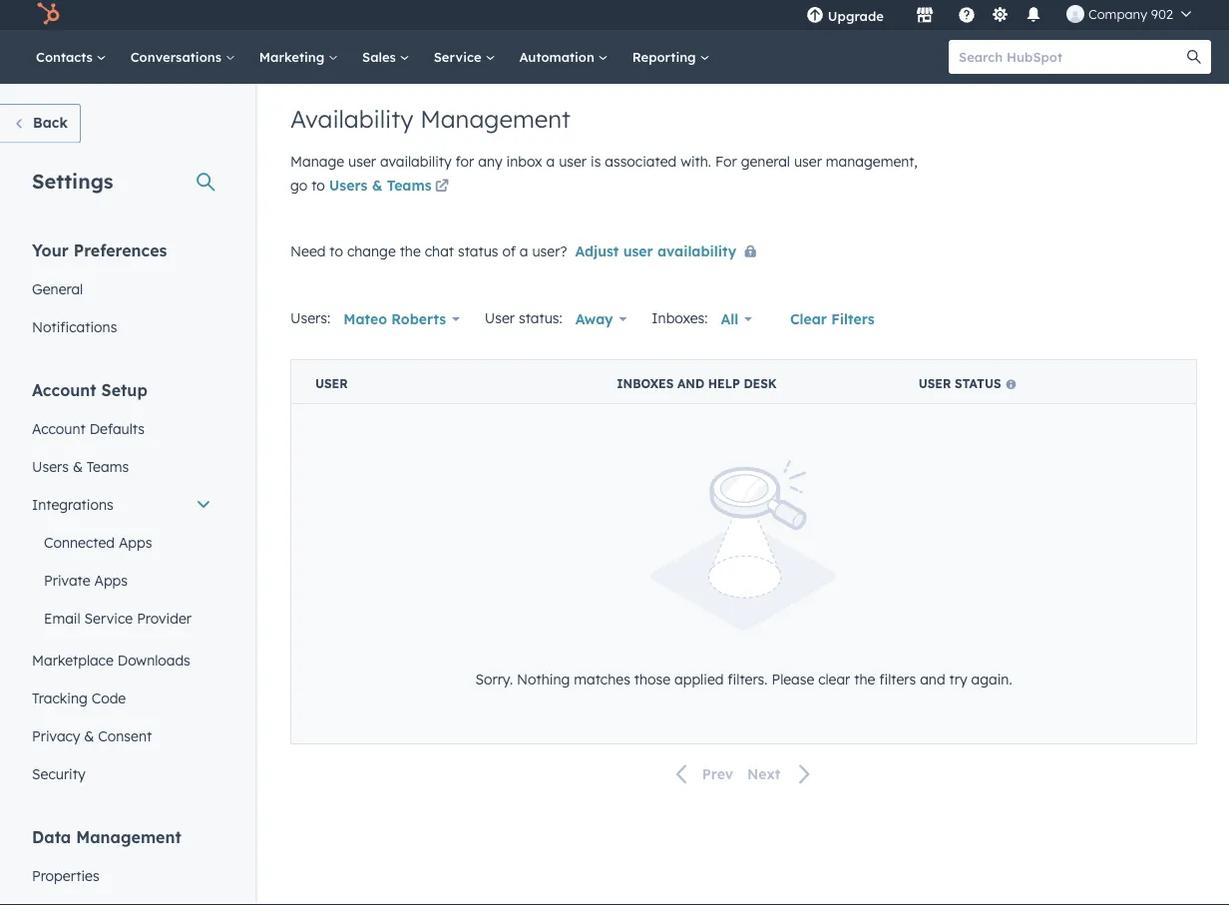 Task type: vqa. For each thing, say whether or not it's contained in the screenshot.
the Email image at left top
no



Task type: describe. For each thing, give the bounding box(es) containing it.
desk
[[744, 378, 777, 393]]

status:
[[519, 311, 563, 329]]

back
[[33, 116, 68, 133]]

please
[[772, 672, 815, 690]]

reporting
[[633, 50, 700, 67]]

try
[[950, 672, 968, 690]]

account setup
[[32, 382, 148, 402]]

to inside manage user availability for any inbox a user is associated with. for general user management, go to
[[312, 179, 325, 196]]

account defaults
[[32, 422, 145, 439]]

inboxes
[[617, 378, 674, 393]]

sorry. nothing matches those applied filters. please clear the filters and try again. alert
[[315, 462, 1173, 690]]

teams for account
[[87, 460, 129, 477]]

marketing link
[[247, 32, 350, 86]]

inbox
[[507, 155, 543, 172]]

private
[[44, 573, 90, 591]]

automation link
[[507, 32, 621, 86]]

mateo
[[344, 312, 387, 330]]

away
[[576, 312, 613, 330]]

again.
[[972, 672, 1013, 690]]

tracking
[[32, 691, 88, 709]]

privacy
[[32, 729, 80, 747]]

& for account
[[73, 460, 83, 477]]

notifications button
[[1017, 0, 1051, 32]]

manage user availability for any inbox a user is associated with. for general user management, go to
[[290, 155, 918, 196]]

company 902 button
[[1055, 0, 1204, 32]]

users & teams for availability
[[329, 179, 432, 196]]

users for availability management
[[329, 179, 368, 196]]

notifications
[[32, 320, 117, 337]]

and
[[678, 378, 705, 393]]

email service provider
[[44, 611, 192, 629]]

data
[[32, 829, 71, 849]]

email service provider link
[[20, 601, 224, 639]]

user
[[485, 311, 515, 329]]

the inside alert
[[855, 672, 876, 690]]

help button
[[950, 0, 984, 32]]

availability management
[[290, 106, 571, 136]]

connected
[[44, 535, 115, 553]]

private apps
[[44, 573, 128, 591]]

prev button
[[664, 763, 741, 789]]

teams for availability
[[387, 179, 432, 196]]

general
[[32, 282, 83, 299]]

status
[[955, 378, 1002, 393]]

for
[[456, 155, 474, 172]]

all
[[721, 312, 739, 330]]

data management element
[[20, 828, 224, 905]]

account defaults link
[[20, 412, 224, 450]]

consent
[[98, 729, 152, 747]]

inboxes:
[[652, 311, 708, 329]]

users for account setup
[[32, 460, 69, 477]]

upgrade image
[[806, 9, 824, 27]]

your preferences
[[32, 242, 167, 262]]

all button
[[708, 301, 765, 341]]

need
[[290, 244, 326, 262]]

chat
[[425, 244, 454, 262]]

search image
[[1188, 52, 1202, 66]]

security link
[[20, 757, 224, 795]]

mateo roberts
[[344, 312, 446, 330]]

user down availability
[[348, 155, 376, 172]]

email
[[44, 611, 80, 629]]

sales link
[[350, 32, 422, 86]]

applied
[[675, 672, 724, 690]]

availability for manage
[[380, 155, 452, 172]]

users & teams link for availability
[[329, 177, 453, 201]]

help
[[708, 378, 740, 393]]

0 horizontal spatial a
[[520, 244, 529, 262]]

a inside manage user availability for any inbox a user is associated with. for general user management, go to
[[547, 155, 555, 172]]

mateo roberts button
[[331, 301, 473, 341]]

settings
[[32, 170, 113, 195]]

next
[[748, 767, 781, 784]]

contacts link
[[24, 32, 118, 86]]

service inside account setup element
[[84, 611, 133, 629]]

your
[[32, 242, 69, 262]]

matches
[[574, 672, 631, 690]]

with.
[[681, 155, 712, 172]]

defaults
[[90, 422, 145, 439]]

clear filters button
[[777, 301, 888, 341]]

marketplaces image
[[916, 9, 934, 27]]

of
[[502, 244, 516, 262]]

0 vertical spatial service
[[434, 50, 485, 67]]

management,
[[826, 155, 918, 172]]

connected apps
[[44, 535, 152, 553]]

2 vertical spatial &
[[84, 729, 94, 747]]

hubspot image
[[36, 4, 60, 28]]

1 vertical spatial to
[[330, 244, 343, 262]]

sales
[[362, 50, 400, 67]]

properties link
[[20, 859, 224, 897]]

filters
[[832, 312, 875, 330]]

1 link opens in a new window image from the top
[[435, 177, 449, 201]]

& for availability
[[372, 179, 383, 196]]

status
[[458, 244, 499, 262]]

apps for private apps
[[94, 573, 128, 591]]

preferences
[[74, 242, 167, 262]]

go
[[290, 179, 308, 196]]

apps for connected apps
[[119, 535, 152, 553]]

manage
[[290, 155, 344, 172]]

associated
[[605, 155, 677, 172]]

nothing
[[517, 672, 570, 690]]

clear
[[790, 312, 827, 330]]

adjust user availability button
[[575, 241, 765, 266]]



Task type: locate. For each thing, give the bounding box(es) containing it.
0 horizontal spatial user
[[315, 378, 348, 393]]

management for data management
[[76, 829, 181, 849]]

account
[[32, 382, 96, 402], [32, 422, 86, 439]]

users & teams up the integrations
[[32, 460, 129, 477]]

0 vertical spatial users & teams link
[[329, 177, 453, 201]]

mateo roberts image
[[1067, 7, 1085, 25]]

user right general
[[794, 155, 822, 172]]

reporting link
[[621, 32, 722, 86]]

1 vertical spatial users
[[32, 460, 69, 477]]

0 vertical spatial apps
[[119, 535, 152, 553]]

1 horizontal spatial user
[[919, 378, 952, 393]]

1 vertical spatial availability
[[658, 244, 737, 262]]

help image
[[958, 9, 976, 27]]

users & teams link down defaults
[[20, 450, 224, 488]]

account for account setup
[[32, 382, 96, 402]]

2 link opens in a new window image from the top
[[435, 182, 449, 196]]

0 vertical spatial teams
[[387, 179, 432, 196]]

0 horizontal spatial users
[[32, 460, 69, 477]]

0 vertical spatial the
[[400, 244, 421, 262]]

clear
[[819, 672, 851, 690]]

1 vertical spatial users & teams
[[32, 460, 129, 477]]

general
[[741, 155, 791, 172]]

menu containing company 902
[[792, 0, 1206, 32]]

your preferences element
[[20, 241, 224, 348]]

notifications image
[[1025, 9, 1043, 27]]

account up account defaults
[[32, 382, 96, 402]]

automation
[[519, 50, 599, 67]]

user for user status
[[919, 378, 952, 393]]

account down account setup at the left top
[[32, 422, 86, 439]]

management for availability management
[[420, 106, 571, 136]]

menu
[[792, 0, 1206, 32]]

conversations link
[[118, 32, 247, 86]]

0 horizontal spatial availability
[[380, 155, 452, 172]]

users
[[329, 179, 368, 196], [32, 460, 69, 477]]

to right go
[[312, 179, 325, 196]]

0 vertical spatial users
[[329, 179, 368, 196]]

next button
[[741, 763, 824, 789]]

0 vertical spatial &
[[372, 179, 383, 196]]

1 vertical spatial teams
[[87, 460, 129, 477]]

conversations
[[130, 50, 225, 67]]

1 horizontal spatial availability
[[658, 244, 737, 262]]

account inside the account defaults "link"
[[32, 422, 86, 439]]

pagination navigation
[[290, 763, 1198, 789]]

& up change
[[372, 179, 383, 196]]

2 user from the left
[[919, 378, 952, 393]]

2 account from the top
[[32, 422, 86, 439]]

back link
[[0, 106, 81, 145]]

1 horizontal spatial users & teams link
[[329, 177, 453, 201]]

integrations button
[[20, 488, 224, 526]]

0 vertical spatial management
[[420, 106, 571, 136]]

1 horizontal spatial the
[[855, 672, 876, 690]]

setup
[[101, 382, 148, 402]]

provider
[[137, 611, 192, 629]]

1 vertical spatial account
[[32, 422, 86, 439]]

& right "privacy"
[[84, 729, 94, 747]]

inboxes and help desk
[[617, 378, 777, 393]]

teams inside account setup element
[[87, 460, 129, 477]]

account setup element
[[20, 381, 224, 795]]

0 vertical spatial account
[[32, 382, 96, 402]]

the right clear
[[855, 672, 876, 690]]

users & teams up change
[[329, 179, 432, 196]]

1 vertical spatial management
[[76, 829, 181, 849]]

1 horizontal spatial users
[[329, 179, 368, 196]]

menu item
[[898, 0, 902, 32]]

apps down integrations button
[[119, 535, 152, 553]]

adjust user availability
[[575, 244, 737, 262]]

those
[[635, 672, 671, 690]]

0 vertical spatial to
[[312, 179, 325, 196]]

users:
[[290, 311, 331, 329]]

settings link
[[988, 5, 1013, 26]]

settings image
[[992, 8, 1009, 26]]

management up any
[[420, 106, 571, 136]]

filters.
[[728, 672, 768, 690]]

clear filters
[[790, 312, 875, 330]]

integrations
[[32, 498, 113, 515]]

link opens in a new window image
[[435, 177, 449, 201], [435, 182, 449, 196]]

to right need
[[330, 244, 343, 262]]

properties
[[32, 869, 99, 886]]

0 vertical spatial users & teams
[[329, 179, 432, 196]]

1 horizontal spatial a
[[547, 155, 555, 172]]

user inside button
[[623, 244, 653, 262]]

1 user from the left
[[315, 378, 348, 393]]

user?
[[532, 244, 567, 262]]

availability down availability management
[[380, 155, 452, 172]]

902
[[1152, 7, 1174, 24]]

sorry. nothing matches those applied filters. please clear the filters and try again.
[[476, 672, 1013, 690]]

adjust
[[575, 244, 619, 262]]

users & teams
[[329, 179, 432, 196], [32, 460, 129, 477]]

security
[[32, 767, 85, 785]]

1 horizontal spatial users & teams
[[329, 179, 432, 196]]

a right of
[[520, 244, 529, 262]]

to
[[312, 179, 325, 196], [330, 244, 343, 262]]

management inside "element"
[[76, 829, 181, 849]]

for
[[716, 155, 737, 172]]

1 horizontal spatial teams
[[387, 179, 432, 196]]

0 horizontal spatial &
[[73, 460, 83, 477]]

2 horizontal spatial &
[[372, 179, 383, 196]]

apps up email service provider
[[94, 573, 128, 591]]

Search HubSpot search field
[[949, 42, 1194, 76]]

availability
[[380, 155, 452, 172], [658, 244, 737, 262]]

1 horizontal spatial service
[[434, 50, 485, 67]]

availability up the inboxes: on the right
[[658, 244, 737, 262]]

marketplace downloads
[[32, 653, 190, 671]]

company 902
[[1089, 7, 1174, 24]]

service link
[[422, 32, 507, 86]]

users & teams link up change
[[329, 177, 453, 201]]

users down manage
[[329, 179, 368, 196]]

0 horizontal spatial to
[[312, 179, 325, 196]]

users & teams link for account
[[20, 450, 224, 488]]

management
[[420, 106, 571, 136], [76, 829, 181, 849]]

1 horizontal spatial management
[[420, 106, 571, 136]]

availability for adjust
[[658, 244, 737, 262]]

prev
[[702, 767, 734, 784]]

marketplaces button
[[904, 0, 946, 32]]

1 horizontal spatial to
[[330, 244, 343, 262]]

company
[[1089, 7, 1148, 24]]

users inside account setup element
[[32, 460, 69, 477]]

teams down defaults
[[87, 460, 129, 477]]

marketing
[[259, 50, 328, 67]]

user left status
[[919, 378, 952, 393]]

a right 'inbox'
[[547, 155, 555, 172]]

filters
[[880, 672, 917, 690]]

users & teams for account
[[32, 460, 129, 477]]

user right adjust
[[623, 244, 653, 262]]

privacy & consent link
[[20, 719, 224, 757]]

users & teams link
[[329, 177, 453, 201], [20, 450, 224, 488]]

contacts
[[36, 50, 97, 67]]

service up availability management
[[434, 50, 485, 67]]

teams up need to change the chat status of a user?
[[387, 179, 432, 196]]

tracking code
[[32, 691, 126, 709]]

connected apps link
[[20, 526, 224, 563]]

availability inside manage user availability for any inbox a user is associated with. for general user management, go to
[[380, 155, 452, 172]]

1 vertical spatial a
[[520, 244, 529, 262]]

1 horizontal spatial &
[[84, 729, 94, 747]]

account for account defaults
[[32, 422, 86, 439]]

user for user
[[315, 378, 348, 393]]

users up the integrations
[[32, 460, 69, 477]]

user status
[[919, 378, 1002, 393]]

roberts
[[392, 312, 446, 330]]

1 vertical spatial &
[[73, 460, 83, 477]]

management up properties link
[[76, 829, 181, 849]]

marketplace downloads link
[[20, 643, 224, 681]]

downloads
[[118, 653, 190, 671]]

private apps link
[[20, 563, 224, 601]]

0 horizontal spatial service
[[84, 611, 133, 629]]

need to change the chat status of a user?
[[290, 244, 567, 262]]

user left is
[[559, 155, 587, 172]]

1 vertical spatial the
[[855, 672, 876, 690]]

user
[[348, 155, 376, 172], [559, 155, 587, 172], [794, 155, 822, 172], [623, 244, 653, 262]]

marketplace
[[32, 653, 114, 671]]

0 horizontal spatial teams
[[87, 460, 129, 477]]

availability
[[290, 106, 414, 136]]

the left chat
[[400, 244, 421, 262]]

0 horizontal spatial the
[[400, 244, 421, 262]]

0 horizontal spatial management
[[76, 829, 181, 849]]

0 vertical spatial availability
[[380, 155, 452, 172]]

sorry.
[[476, 672, 513, 690]]

data management
[[32, 829, 181, 849]]

service down private apps link on the bottom of the page
[[84, 611, 133, 629]]

user
[[315, 378, 348, 393], [919, 378, 952, 393]]

1 account from the top
[[32, 382, 96, 402]]

away button
[[563, 301, 640, 341]]

1 vertical spatial apps
[[94, 573, 128, 591]]

upgrade
[[828, 9, 884, 26]]

users & teams inside account setup element
[[32, 460, 129, 477]]

hubspot link
[[24, 4, 75, 28]]

&
[[372, 179, 383, 196], [73, 460, 83, 477], [84, 729, 94, 747]]

0 vertical spatial a
[[547, 155, 555, 172]]

link opens in a new window image inside the users & teams link
[[435, 182, 449, 196]]

search button
[[1178, 42, 1212, 76]]

availability inside button
[[658, 244, 737, 262]]

1 vertical spatial users & teams link
[[20, 450, 224, 488]]

0 horizontal spatial users & teams link
[[20, 450, 224, 488]]

teams
[[387, 179, 432, 196], [87, 460, 129, 477]]

1 vertical spatial service
[[84, 611, 133, 629]]

& up the integrations
[[73, 460, 83, 477]]

0 horizontal spatial users & teams
[[32, 460, 129, 477]]

user down users:
[[315, 378, 348, 393]]



